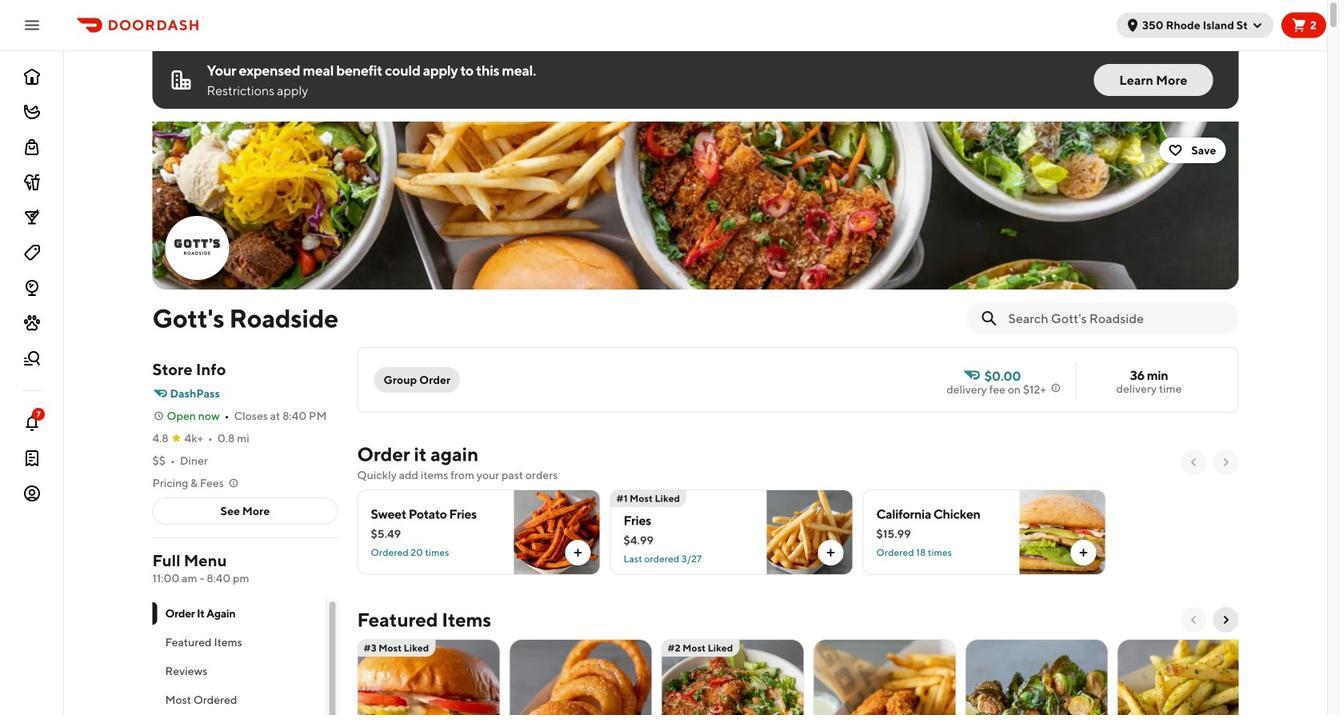 Task type: vqa. For each thing, say whether or not it's contained in the screenshot.
Onion Rings image
yes



Task type: describe. For each thing, give the bounding box(es) containing it.
garlic fries image
[[1118, 639, 1260, 715]]

add item to cart image
[[1077, 546, 1090, 559]]

1 add item to cart image from the left
[[572, 546, 585, 559]]

next button of carousel image for second previous button of carousel image from the bottom of the page
[[1220, 456, 1233, 469]]

fried brussels sprouts image
[[966, 639, 1108, 715]]

2 previous button of carousel image from the top
[[1188, 614, 1201, 627]]

1 heading from the top
[[357, 442, 479, 467]]

chicken tenders image
[[814, 639, 956, 715]]



Task type: locate. For each thing, give the bounding box(es) containing it.
heading
[[357, 442, 479, 467], [357, 607, 491, 633]]

0 vertical spatial heading
[[357, 442, 479, 467]]

onion rings image
[[510, 639, 652, 715]]

previous button of carousel image
[[1188, 456, 1201, 469], [1188, 614, 1201, 627]]

cheeseburger image
[[358, 639, 500, 715]]

vietnamese chicken salad image
[[662, 639, 804, 715]]

gott's roadside image
[[152, 122, 1239, 290], [167, 218, 228, 278]]

1 previous button of carousel image from the top
[[1188, 456, 1201, 469]]

0 vertical spatial next button of carousel image
[[1220, 456, 1233, 469]]

1 vertical spatial heading
[[357, 607, 491, 633]]

Item Search search field
[[1009, 310, 1226, 327]]

0 horizontal spatial add item to cart image
[[572, 546, 585, 559]]

next button of carousel image for 1st previous button of carousel image from the bottom
[[1220, 614, 1233, 627]]

2 heading from the top
[[357, 607, 491, 633]]

2 next button of carousel image from the top
[[1220, 614, 1233, 627]]

1 horizontal spatial add item to cart image
[[825, 546, 837, 559]]

1 vertical spatial next button of carousel image
[[1220, 614, 1233, 627]]

next button of carousel image
[[1220, 456, 1233, 469], [1220, 614, 1233, 627]]

1 next button of carousel image from the top
[[1220, 456, 1233, 469]]

1 vertical spatial previous button of carousel image
[[1188, 614, 1201, 627]]

open menu image
[[22, 16, 42, 35]]

2 add item to cart image from the left
[[825, 546, 837, 559]]

0 vertical spatial previous button of carousel image
[[1188, 456, 1201, 469]]

add item to cart image
[[572, 546, 585, 559], [825, 546, 837, 559]]



